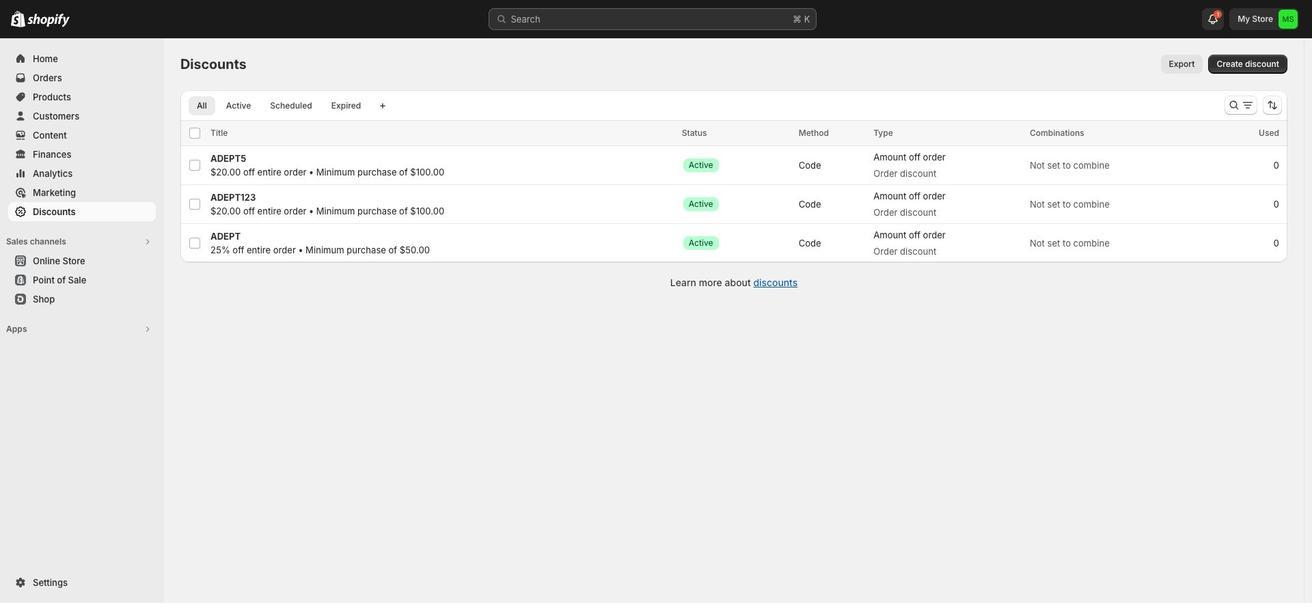 Task type: describe. For each thing, give the bounding box(es) containing it.
shopify image
[[27, 14, 70, 27]]



Task type: vqa. For each thing, say whether or not it's contained in the screenshot.
search collections text box
no



Task type: locate. For each thing, give the bounding box(es) containing it.
shopify image
[[11, 11, 25, 27]]

my store image
[[1279, 10, 1298, 29]]

tab list
[[186, 96, 372, 116]]



